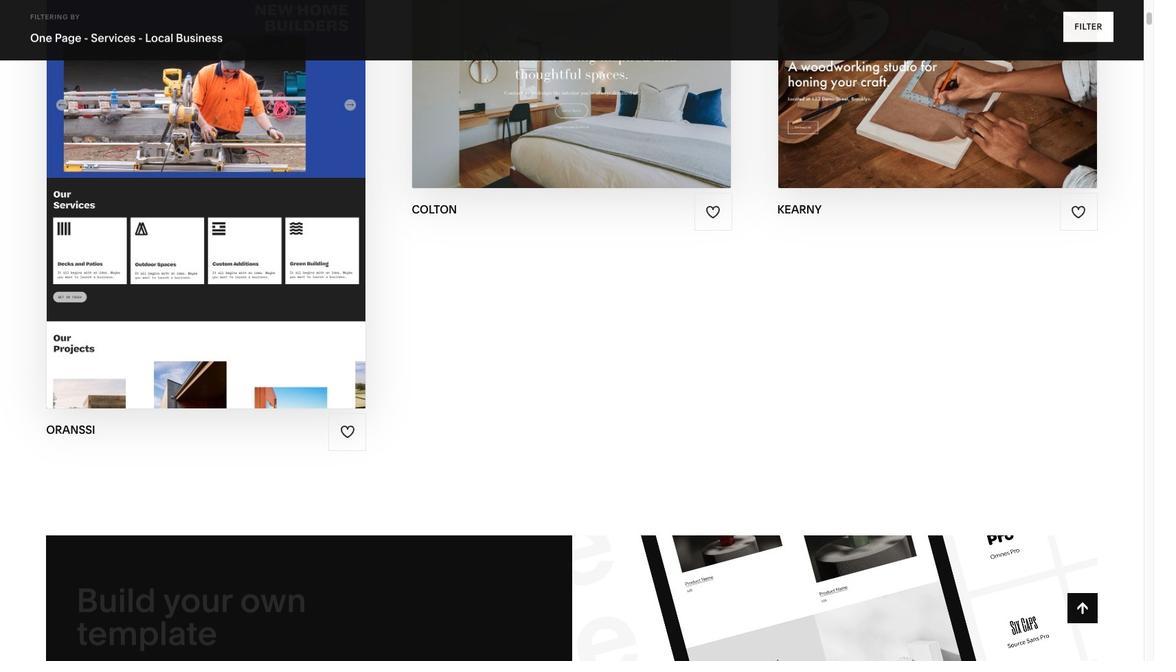 Task type: vqa. For each thing, say whether or not it's contained in the screenshot.
'Kearny' image
yes



Task type: describe. For each thing, give the bounding box(es) containing it.
kearny image
[[778, 0, 1097, 188]]

back to top image
[[1075, 601, 1090, 616]]

preview of building your own template image
[[572, 536, 1098, 662]]



Task type: locate. For each thing, give the bounding box(es) containing it.
add kearny to your favorites list image
[[1071, 205, 1087, 220]]

add oranssi to your favorites list image
[[340, 425, 355, 440]]

colton image
[[413, 0, 732, 188]]

oranssi image
[[47, 0, 366, 409]]



